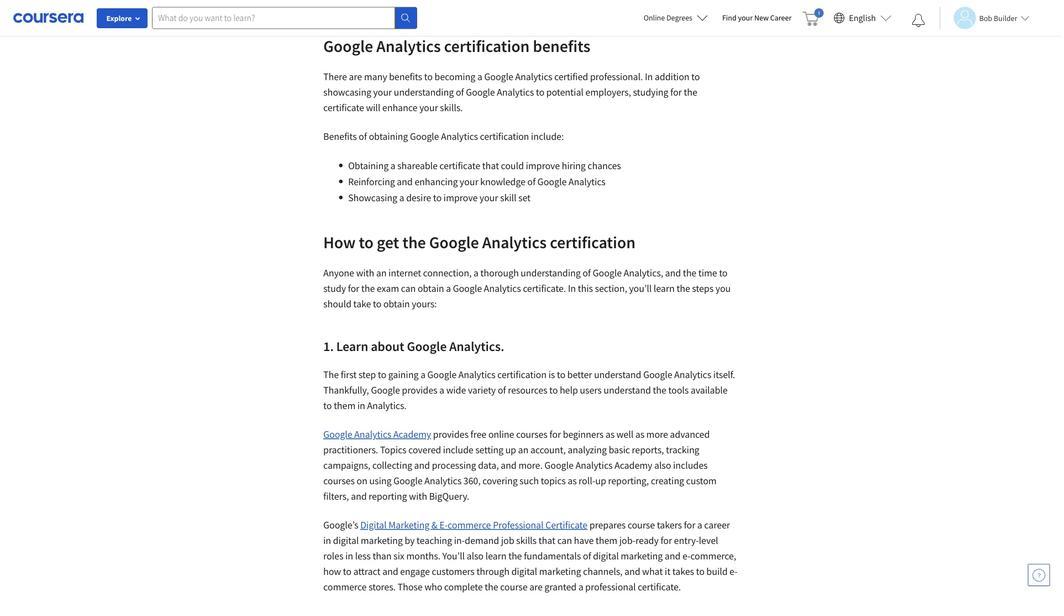 Task type: describe. For each thing, give the bounding box(es) containing it.
in inside anyone with an internet connection, a thorough understanding of google analytics, and the time to study for the exam can obtain a google analytics certificate. in this section, you'll learn the steps you should take to obtain yours:
[[568, 282, 576, 295]]

enhance
[[383, 101, 418, 114]]

customers
[[432, 565, 475, 578]]

desire
[[406, 192, 431, 204]]

channels,
[[583, 565, 623, 578]]

of inside anyone with an internet connection, a thorough understanding of google analytics, and the time to study for the exam can obtain a google analytics certificate. in this section, you'll learn the steps you should take to obtain yours:
[[583, 267, 591, 279]]

for down takers
[[661, 534, 672, 547]]

have
[[574, 534, 594, 547]]

your left "skills."
[[420, 101, 438, 114]]

there are many benefits to becoming a google analytics certified professional. in addition to showcasing your understanding of google analytics to potential employers, studying for the certificate will enhance your skills.
[[323, 71, 700, 114]]

google up section,
[[593, 267, 622, 279]]

provides inside the first step to gaining a google analytics certification is to better understand google analytics itself. thankfully, google provides a wide variety of resources to help users understand the tools available to them in analytics.
[[402, 384, 438, 396]]

practitioners.
[[323, 444, 378, 456]]

a left career
[[698, 519, 703, 531]]

your inside find your new career link
[[739, 13, 753, 23]]

in inside there are many benefits to becoming a google analytics certified professional. in addition to showcasing your understanding of google analytics to potential employers, studying for the certificate will enhance your skills.
[[645, 71, 653, 83]]

study
[[323, 282, 346, 295]]

google inside obtaining a shareable certificate that could improve hiring chances reinforcing and enhancing your knowledge of google analytics showcasing a desire to improve your skill set
[[538, 176, 567, 188]]

than
[[373, 550, 392, 562]]

could
[[501, 160, 524, 172]]

analytics left potential
[[497, 86, 534, 98]]

anyone with an internet connection, a thorough understanding of google analytics, and the time to study for the exam can obtain a google analytics certificate. in this section, you'll learn the steps you should take to obtain yours:
[[323, 267, 731, 310]]

google up connection,
[[429, 232, 479, 252]]

an inside anyone with an internet connection, a thorough understanding of google analytics, and the time to study for the exam can obtain a google analytics certificate. in this section, you'll learn the steps you should take to obtain yours:
[[376, 267, 387, 279]]

to left potential
[[536, 86, 545, 98]]

can inside prepares course takers for a career in digital marketing by teaching in-demand job skills that can have them job-ready for entry-level roles in less than six months. you'll also learn the fundamentals of digital marketing and e-commerce, how to attract and engage customers through digital marketing channels, and what it takes to build e- commerce stores. those who complete the course are granted a professional certificate.
[[558, 534, 572, 547]]

them inside prepares course takers for a career in digital marketing by teaching in-demand job skills that can have them job-ready for entry-level roles in less than six months. you'll also learn the fundamentals of digital marketing and e-commerce, how to attract and engage customers through digital marketing channels, and what it takes to build e- commerce stores. those who complete the course are granted a professional certificate.
[[596, 534, 618, 547]]

1 vertical spatial improve
[[444, 192, 478, 204]]

analytics up variety on the bottom of the page
[[459, 369, 496, 381]]

complete
[[444, 581, 483, 593]]

beginners
[[563, 428, 604, 441]]

there
[[323, 71, 347, 83]]

to right take
[[373, 298, 382, 310]]

0 vertical spatial e-
[[683, 550, 691, 562]]

and down the covered
[[414, 459, 430, 472]]

english button
[[830, 0, 896, 36]]

tools
[[669, 384, 689, 396]]

topics
[[380, 444, 407, 456]]

google down connection,
[[453, 282, 482, 295]]

tracking
[[666, 444, 700, 456]]

analytics down the analyzing
[[576, 459, 613, 472]]

1 vertical spatial digital
[[593, 550, 619, 562]]

1 horizontal spatial marketing
[[539, 565, 581, 578]]

and up covering
[[501, 459, 517, 472]]

are inside prepares course takers for a career in digital marketing by teaching in-demand job skills that can have them job-ready for entry-level roles in less than six months. you'll also learn the fundamentals of digital marketing and e-commerce, how to attract and engage customers through digital marketing channels, and what it takes to build e- commerce stores. those who complete the course are granted a professional certificate.
[[530, 581, 543, 593]]

includes
[[673, 459, 708, 472]]

creating
[[651, 475, 685, 487]]

obtaining
[[369, 130, 408, 143]]

1 horizontal spatial analytics.
[[450, 338, 505, 354]]

analytics up thorough
[[483, 232, 547, 252]]

a inside there are many benefits to becoming a google analytics certified professional. in addition to showcasing your understanding of google analytics to potential employers, studying for the certificate will enhance your skills.
[[478, 71, 483, 83]]

entry-
[[674, 534, 699, 547]]

a down connection,
[[446, 282, 451, 295]]

fundamentals
[[524, 550, 581, 562]]

reinforcing
[[348, 176, 395, 188]]

2 vertical spatial digital
[[512, 565, 537, 578]]

What do you want to learn? text field
[[152, 7, 395, 29]]

google up the "shareable"
[[410, 130, 439, 143]]

2 horizontal spatial as
[[636, 428, 645, 441]]

include:
[[531, 130, 564, 143]]

those
[[398, 581, 423, 593]]

the left 'time'
[[683, 267, 697, 279]]

potential
[[547, 86, 584, 98]]

1 vertical spatial understand
[[604, 384, 651, 396]]

1 vertical spatial in
[[323, 534, 331, 547]]

through
[[477, 565, 510, 578]]

variety
[[468, 384, 496, 396]]

wide
[[446, 384, 466, 396]]

them inside the first step to gaining a google analytics certification is to better understand google analytics itself. thankfully, google provides a wide variety of resources to help users understand the tools available to them in analytics.
[[334, 400, 356, 412]]

google up topics
[[545, 459, 574, 472]]

resources
[[508, 384, 548, 396]]

time
[[699, 267, 718, 279]]

are inside there are many benefits to becoming a google analytics certified professional. in addition to showcasing your understanding of google analytics to potential employers, studying for the certificate will enhance your skills.
[[349, 71, 362, 83]]

and inside obtaining a shareable certificate that could improve hiring chances reinforcing and enhancing your knowledge of google analytics showcasing a desire to improve your skill set
[[397, 176, 413, 188]]

itself.
[[714, 369, 736, 381]]

to left help
[[550, 384, 558, 396]]

a left desire
[[399, 192, 404, 204]]

0 horizontal spatial academy
[[394, 428, 431, 441]]

job
[[501, 534, 515, 547]]

google right 'becoming'
[[485, 71, 514, 83]]

roles
[[323, 550, 344, 562]]

0 horizontal spatial as
[[568, 475, 577, 487]]

certificate inside obtaining a shareable certificate that could improve hiring chances reinforcing and enhancing your knowledge of google analytics showcasing a desire to improve your skill set
[[440, 160, 481, 172]]

a right the granted
[[579, 581, 584, 593]]

employers,
[[586, 86, 631, 98]]

the
[[323, 369, 339, 381]]

analytics up many
[[377, 35, 441, 56]]

it
[[665, 565, 671, 578]]

new
[[755, 13, 769, 23]]

certification up this
[[550, 232, 636, 252]]

and up stores.
[[383, 565, 398, 578]]

analytics up potential
[[516, 71, 553, 83]]

provides free online courses for beginners as well as more advanced practitioners. topics covered include setting up an account, analyzing basic reports, tracking campaigns, collecting and processing data, and more. google analytics academy also includes courses on using google analytics 360, covering such topics as roll-up reporting, creating custom filters, and reporting with bigquery.
[[323, 428, 717, 503]]

google analytics certification benefits
[[323, 35, 594, 56]]

commerce inside prepares course takers for a career in digital marketing by teaching in-demand job skills that can have them job-ready for entry-level roles in less than six months. you'll also learn the fundamentals of digital marketing and e-commerce, how to attract and engage customers through digital marketing channels, and what it takes to build e- commerce stores. those who complete the course are granted a professional certificate.
[[323, 581, 367, 593]]

1 horizontal spatial commerce
[[448, 519, 491, 531]]

the left 'steps'
[[677, 282, 690, 295]]

attract
[[354, 565, 381, 578]]

demand
[[465, 534, 499, 547]]

better
[[568, 369, 592, 381]]

bob builder
[[980, 13, 1018, 23]]

your right enhancing
[[460, 176, 479, 188]]

this
[[578, 282, 593, 295]]

such
[[520, 475, 539, 487]]

thorough
[[481, 267, 519, 279]]

1 horizontal spatial e-
[[730, 565, 738, 578]]

google analytics academy
[[323, 428, 431, 441]]

anyone
[[323, 267, 354, 279]]

obtaining a shareable certificate that could improve hiring chances reinforcing and enhancing your knowledge of google analytics showcasing a desire to improve your skill set
[[348, 160, 621, 204]]

to left build
[[696, 565, 705, 578]]

understanding inside anyone with an internet connection, a thorough understanding of google analytics, and the time to study for the exam can obtain a google analytics certificate. in this section, you'll learn the steps you should take to obtain yours:
[[521, 267, 581, 279]]

and down on
[[351, 490, 367, 503]]

to inside obtaining a shareable certificate that could improve hiring chances reinforcing and enhancing your knowledge of google analytics showcasing a desire to improve your skill set
[[433, 192, 442, 204]]

google up practitioners.
[[323, 428, 353, 441]]

provides inside "provides free online courses for beginners as well as more advanced practitioners. topics covered include setting up an account, analyzing basic reports, tracking campaigns, collecting and processing data, and more. google analytics academy also includes courses on using google analytics 360, covering such topics as roll-up reporting, creating custom filters, and reporting with bigquery."
[[433, 428, 469, 441]]

benefits for certification
[[533, 35, 591, 56]]

a left the wide
[[440, 384, 445, 396]]

skills
[[516, 534, 537, 547]]

1. learn about google analytics.
[[323, 338, 505, 354]]

the right get on the top left of the page
[[403, 232, 426, 252]]

certification up 'becoming'
[[444, 35, 530, 56]]

professional
[[586, 581, 636, 593]]

showcasing
[[348, 192, 398, 204]]

is
[[549, 369, 555, 381]]

the inside the first step to gaining a google analytics certification is to better understand google analytics itself. thankfully, google provides a wide variety of resources to help users understand the tools available to them in analytics.
[[653, 384, 667, 396]]

0 horizontal spatial marketing
[[361, 534, 403, 547]]

level
[[699, 534, 719, 547]]

and inside anyone with an internet connection, a thorough understanding of google analytics, and the time to study for the exam can obtain a google analytics certificate. in this section, you'll learn the steps you should take to obtain yours:
[[666, 267, 681, 279]]

shopping cart: 1 item image
[[803, 8, 824, 26]]

explore button
[[97, 8, 148, 28]]

many
[[364, 71, 387, 83]]

academy inside "provides free online courses for beginners as well as more advanced practitioners. topics covered include setting up an account, analyzing basic reports, tracking campaigns, collecting and processing data, and more. google analytics academy also includes courses on using google analytics 360, covering such topics as roll-up reporting, creating custom filters, and reporting with bigquery."
[[615, 459, 653, 472]]

0 vertical spatial digital
[[333, 534, 359, 547]]

basic
[[609, 444, 630, 456]]

to right addition
[[692, 71, 700, 83]]

0 vertical spatial understand
[[594, 369, 642, 381]]

who
[[425, 581, 443, 593]]

of inside prepares course takers for a career in digital marketing by teaching in-demand job skills that can have them job-ready for entry-level roles in less than six months. you'll also learn the fundamentals of digital marketing and e-commerce, how to attract and engage customers through digital marketing channels, and what it takes to build e- commerce stores. those who complete the course are granted a professional certificate.
[[583, 550, 591, 562]]

topics
[[541, 475, 566, 487]]

you
[[716, 282, 731, 295]]

1 vertical spatial marketing
[[621, 550, 663, 562]]

online
[[489, 428, 514, 441]]

free
[[471, 428, 487, 441]]

google down collecting
[[394, 475, 423, 487]]

certified
[[555, 71, 588, 83]]

a right gaining at bottom
[[421, 369, 426, 381]]

google up tools
[[644, 369, 673, 381]]

certificate inside there are many benefits to becoming a google analytics certified professional. in addition to showcasing your understanding of google analytics to potential employers, studying for the certificate will enhance your skills.
[[323, 101, 364, 114]]

google down gaining at bottom
[[371, 384, 400, 396]]

for up entry-
[[684, 519, 696, 531]]

obtaining
[[348, 160, 389, 172]]

the down job
[[509, 550, 522, 562]]

reports,
[[632, 444, 664, 456]]

the up take
[[361, 282, 375, 295]]

online
[[644, 13, 665, 23]]

1 horizontal spatial obtain
[[418, 282, 444, 295]]

find
[[723, 13, 737, 23]]

gaining
[[389, 369, 419, 381]]

becoming
[[435, 71, 476, 83]]

to right step
[[378, 369, 387, 381]]



Task type: vqa. For each thing, say whether or not it's contained in the screenshot.
bottom with
yes



Task type: locate. For each thing, give the bounding box(es) containing it.
bob builder button
[[940, 7, 1030, 29]]

0 vertical spatial improve
[[526, 160, 560, 172]]

for inside anyone with an internet connection, a thorough understanding of google analytics, and the time to study for the exam can obtain a google analytics certificate. in this section, you'll learn the steps you should take to obtain yours:
[[348, 282, 360, 295]]

1 horizontal spatial in
[[645, 71, 653, 83]]

analytics
[[377, 35, 441, 56], [516, 71, 553, 83], [497, 86, 534, 98], [441, 130, 478, 143], [569, 176, 606, 188], [483, 232, 547, 252], [484, 282, 521, 295], [459, 369, 496, 381], [675, 369, 712, 381], [355, 428, 392, 441], [576, 459, 613, 472], [425, 475, 462, 487]]

1 horizontal spatial an
[[518, 444, 529, 456]]

0 vertical spatial can
[[401, 282, 416, 295]]

1 vertical spatial certificate
[[440, 160, 481, 172]]

360,
[[464, 475, 481, 487]]

show notifications image
[[912, 14, 926, 27]]

2 horizontal spatial digital
[[593, 550, 619, 562]]

1 vertical spatial academy
[[615, 459, 653, 472]]

1 horizontal spatial digital
[[512, 565, 537, 578]]

filters,
[[323, 490, 349, 503]]

setting
[[476, 444, 504, 456]]

0 horizontal spatial understanding
[[394, 86, 454, 98]]

analytics inside anyone with an internet connection, a thorough understanding of google analytics, and the time to study for the exam can obtain a google analytics certificate. in this section, you'll learn the steps you should take to obtain yours:
[[484, 282, 521, 295]]

provides
[[402, 384, 438, 396], [433, 428, 469, 441]]

1 vertical spatial that
[[539, 534, 556, 547]]

less
[[355, 550, 371, 562]]

1 horizontal spatial as
[[606, 428, 615, 441]]

1 horizontal spatial improve
[[526, 160, 560, 172]]

a left the "shareable"
[[391, 160, 396, 172]]

certification up resources
[[498, 369, 547, 381]]

commerce down how
[[323, 581, 367, 593]]

to right how
[[343, 565, 352, 578]]

skill
[[500, 192, 517, 204]]

for inside "provides free online courses for beginners as well as more advanced practitioners. topics covered include setting up an account, analyzing basic reports, tracking campaigns, collecting and processing data, and more. google analytics academy also includes courses on using google analytics 360, covering such topics as roll-up reporting, creating custom filters, and reporting with bigquery."
[[550, 428, 561, 441]]

online degrees
[[644, 13, 693, 23]]

e- down entry-
[[683, 550, 691, 562]]

are up showcasing
[[349, 71, 362, 83]]

1.
[[323, 338, 334, 354]]

1 horizontal spatial also
[[655, 459, 672, 472]]

0 vertical spatial them
[[334, 400, 356, 412]]

first
[[341, 369, 357, 381]]

understanding up enhance
[[394, 86, 454, 98]]

0 horizontal spatial can
[[401, 282, 416, 295]]

benefits right many
[[389, 71, 422, 83]]

connection,
[[423, 267, 472, 279]]

for down addition
[[671, 86, 682, 98]]

of down 'becoming'
[[456, 86, 464, 98]]

1 vertical spatial an
[[518, 444, 529, 456]]

of
[[456, 86, 464, 98], [359, 130, 367, 143], [528, 176, 536, 188], [583, 267, 591, 279], [498, 384, 506, 396], [583, 550, 591, 562]]

of up set at the top
[[528, 176, 536, 188]]

1 horizontal spatial understanding
[[521, 267, 581, 279]]

google down 'becoming'
[[466, 86, 495, 98]]

0 vertical spatial benefits
[[533, 35, 591, 56]]

that inside prepares course takers for a career in digital marketing by teaching in-demand job skills that can have them job-ready for entry-level roles in less than six months. you'll also learn the fundamentals of digital marketing and e-commerce, how to attract and engage customers through digital marketing channels, and what it takes to build e- commerce stores. those who complete the course are granted a professional certificate.
[[539, 534, 556, 547]]

0 vertical spatial with
[[356, 267, 374, 279]]

0 horizontal spatial them
[[334, 400, 356, 412]]

in up roles
[[323, 534, 331, 547]]

of inside obtaining a shareable certificate that could improve hiring chances reinforcing and enhancing your knowledge of google analytics showcasing a desire to improve your skill set
[[528, 176, 536, 188]]

digital
[[360, 519, 387, 531]]

marketing down ready
[[621, 550, 663, 562]]

you'll
[[629, 282, 652, 295]]

0 horizontal spatial course
[[500, 581, 528, 593]]

google's digital marketing & e-commerce professional certificate
[[323, 519, 588, 531]]

1 vertical spatial benefits
[[389, 71, 422, 83]]

0 horizontal spatial digital
[[333, 534, 359, 547]]

learn inside anyone with an internet connection, a thorough understanding of google analytics, and the time to study for the exam can obtain a google analytics certificate. in this section, you'll learn the steps you should take to obtain yours:
[[654, 282, 675, 295]]

0 horizontal spatial obtain
[[384, 298, 410, 310]]

the first step to gaining a google analytics certification is to better understand google analytics itself. thankfully, google provides a wide variety of resources to help users understand the tools available to them in analytics.
[[323, 369, 736, 412]]

of right benefits
[[359, 130, 367, 143]]

0 horizontal spatial improve
[[444, 192, 478, 204]]

analytics. inside the first step to gaining a google analytics certification is to better understand google analytics itself. thankfully, google provides a wide variety of resources to help users understand the tools available to them in analytics.
[[367, 400, 407, 412]]

google's
[[323, 519, 359, 531]]

help
[[560, 384, 578, 396]]

2 horizontal spatial marketing
[[621, 550, 663, 562]]

1 horizontal spatial certificate.
[[638, 581, 681, 593]]

also up creating
[[655, 459, 672, 472]]

marketing up than
[[361, 534, 403, 547]]

step
[[359, 369, 376, 381]]

academy up reporting,
[[615, 459, 653, 472]]

certificate
[[546, 519, 588, 531]]

0 vertical spatial course
[[628, 519, 655, 531]]

to left get on the top left of the page
[[359, 232, 374, 252]]

course up ready
[[628, 519, 655, 531]]

1 horizontal spatial courses
[[516, 428, 548, 441]]

1 horizontal spatial are
[[530, 581, 543, 593]]

on
[[357, 475, 368, 487]]

1 horizontal spatial course
[[628, 519, 655, 531]]

bigquery.
[[429, 490, 470, 503]]

are
[[349, 71, 362, 83], [530, 581, 543, 593]]

your left skill at the left top of the page
[[480, 192, 498, 204]]

learn right you'll in the top right of the page
[[654, 282, 675, 295]]

0 horizontal spatial learn
[[486, 550, 507, 562]]

engage
[[400, 565, 430, 578]]

google
[[323, 35, 373, 56], [485, 71, 514, 83], [466, 86, 495, 98], [410, 130, 439, 143], [538, 176, 567, 188], [429, 232, 479, 252], [593, 267, 622, 279], [453, 282, 482, 295], [407, 338, 447, 354], [428, 369, 457, 381], [644, 369, 673, 381], [371, 384, 400, 396], [323, 428, 353, 441], [545, 459, 574, 472], [394, 475, 423, 487]]

benefits up certified
[[533, 35, 591, 56]]

0 horizontal spatial in
[[568, 282, 576, 295]]

1 vertical spatial courses
[[323, 475, 355, 487]]

up down the "online"
[[506, 444, 516, 456]]

yours:
[[412, 298, 437, 310]]

e-
[[683, 550, 691, 562], [730, 565, 738, 578]]

certificate. inside prepares course takers for a career in digital marketing by teaching in-demand job skills that can have them job-ready for entry-level roles in less than six months. you'll also learn the fundamentals of digital marketing and e-commerce, how to attract and engage customers through digital marketing channels, and what it takes to build e- commerce stores. those who complete the course are granted a professional certificate.
[[638, 581, 681, 593]]

include
[[443, 444, 474, 456]]

1 horizontal spatial that
[[539, 534, 556, 547]]

0 horizontal spatial also
[[467, 550, 484, 562]]

benefits for many
[[389, 71, 422, 83]]

0 horizontal spatial analytics.
[[367, 400, 407, 412]]

provides down gaining at bottom
[[402, 384, 438, 396]]

and right analytics,
[[666, 267, 681, 279]]

digital marketing & e-commerce professional certificate link
[[360, 519, 588, 531]]

1 vertical spatial in
[[568, 282, 576, 295]]

1 vertical spatial obtain
[[384, 298, 410, 310]]

by
[[405, 534, 415, 547]]

0 horizontal spatial certificate
[[323, 101, 364, 114]]

1 vertical spatial commerce
[[323, 581, 367, 593]]

builder
[[994, 13, 1018, 23]]

0 vertical spatial learn
[[654, 282, 675, 295]]

internet
[[389, 267, 421, 279]]

them down thankfully,
[[334, 400, 356, 412]]

0 horizontal spatial certificate.
[[523, 282, 566, 295]]

your right find
[[739, 13, 753, 23]]

with inside "provides free online courses for beginners as well as more advanced practitioners. topics covered include setting up an account, analyzing basic reports, tracking campaigns, collecting and processing data, and more. google analytics academy also includes courses on using google analytics 360, covering such topics as roll-up reporting, creating custom filters, and reporting with bigquery."
[[409, 490, 427, 503]]

0 horizontal spatial with
[[356, 267, 374, 279]]

covering
[[483, 475, 518, 487]]

analytics down "skills."
[[441, 130, 478, 143]]

addition
[[655, 71, 690, 83]]

digital
[[333, 534, 359, 547], [593, 550, 619, 562], [512, 565, 537, 578]]

of inside the first step to gaining a google analytics certification is to better understand google analytics itself. thankfully, google provides a wide variety of resources to help users understand the tools available to them in analytics.
[[498, 384, 506, 396]]

marketing
[[389, 519, 430, 531]]

benefits inside there are many benefits to becoming a google analytics certified professional. in addition to showcasing your understanding of google analytics to potential employers, studying for the certificate will enhance your skills.
[[389, 71, 422, 83]]

obtain down exam
[[384, 298, 410, 310]]

academy
[[394, 428, 431, 441], [615, 459, 653, 472]]

1 vertical spatial also
[[467, 550, 484, 562]]

certificate. down "what"
[[638, 581, 681, 593]]

that up knowledge
[[482, 160, 499, 172]]

also down demand
[[467, 550, 484, 562]]

0 horizontal spatial that
[[482, 160, 499, 172]]

should
[[323, 298, 352, 310]]

understanding inside there are many benefits to becoming a google analytics certified professional. in addition to showcasing your understanding of google analytics to potential employers, studying for the certificate will enhance your skills.
[[394, 86, 454, 98]]

1 horizontal spatial them
[[596, 534, 618, 547]]

google up there
[[323, 35, 373, 56]]

certificate
[[323, 101, 364, 114], [440, 160, 481, 172]]

1 vertical spatial with
[[409, 490, 427, 503]]

the left tools
[[653, 384, 667, 396]]

to down thankfully,
[[323, 400, 332, 412]]

0 vertical spatial commerce
[[448, 519, 491, 531]]

how
[[323, 232, 356, 252]]

as left roll-
[[568, 475, 577, 487]]

and down the "shareable"
[[397, 176, 413, 188]]

1 vertical spatial course
[[500, 581, 528, 593]]

enhancing
[[415, 176, 458, 188]]

1 horizontal spatial benefits
[[533, 35, 591, 56]]

to right is
[[557, 369, 566, 381]]

0 horizontal spatial commerce
[[323, 581, 367, 593]]

1 horizontal spatial learn
[[654, 282, 675, 295]]

an
[[376, 267, 387, 279], [518, 444, 529, 456]]

section,
[[595, 282, 628, 295]]

0 vertical spatial provides
[[402, 384, 438, 396]]

certification up could
[[480, 130, 529, 143]]

set
[[519, 192, 531, 204]]

understanding up this
[[521, 267, 581, 279]]

of down have
[[583, 550, 591, 562]]

how to get the google analytics certification
[[323, 232, 639, 252]]

commerce,
[[691, 550, 737, 562]]

shareable
[[398, 160, 438, 172]]

roll-
[[579, 475, 596, 487]]

a left thorough
[[474, 267, 479, 279]]

the inside there are many benefits to becoming a google analytics certified professional. in addition to showcasing your understanding of google analytics to potential employers, studying for the certificate will enhance your skills.
[[684, 86, 698, 98]]

google up gaining at bottom
[[407, 338, 447, 354]]

0 horizontal spatial e-
[[683, 550, 691, 562]]

certificate down showcasing
[[323, 101, 364, 114]]

analytics up bigquery.
[[425, 475, 462, 487]]

also inside "provides free online courses for beginners as well as more advanced practitioners. topics covered include setting up an account, analyzing basic reports, tracking campaigns, collecting and processing data, and more. google analytics academy also includes courses on using google analytics 360, covering such topics as roll-up reporting, creating custom filters, and reporting with bigquery."
[[655, 459, 672, 472]]

about
[[371, 338, 405, 354]]

of inside there are many benefits to becoming a google analytics certified professional. in addition to showcasing your understanding of google analytics to potential employers, studying for the certificate will enhance your skills.
[[456, 86, 464, 98]]

learn up through at the left bottom of the page
[[486, 550, 507, 562]]

analytics up topics
[[355, 428, 392, 441]]

0 vertical spatial up
[[506, 444, 516, 456]]

custom
[[687, 475, 717, 487]]

1 vertical spatial learn
[[486, 550, 507, 562]]

up
[[506, 444, 516, 456], [596, 475, 606, 487]]

understand
[[594, 369, 642, 381], [604, 384, 651, 396]]

2 horizontal spatial in
[[358, 400, 365, 412]]

1 vertical spatial certificate.
[[638, 581, 681, 593]]

as left well
[[606, 428, 615, 441]]

takes
[[673, 565, 695, 578]]

analyzing
[[568, 444, 607, 456]]

professional.
[[590, 71, 643, 83]]

0 vertical spatial an
[[376, 267, 387, 279]]

analytics.
[[450, 338, 505, 354], [367, 400, 407, 412]]

2 vertical spatial in
[[346, 550, 353, 562]]

0 vertical spatial certificate
[[323, 101, 364, 114]]

with inside anyone with an internet connection, a thorough understanding of google analytics, and the time to study for the exam can obtain a google analytics certificate. in this section, you'll learn the steps you should take to obtain yours:
[[356, 267, 374, 279]]

understand up users
[[594, 369, 642, 381]]

the down through at the left bottom of the page
[[485, 581, 499, 593]]

0 vertical spatial that
[[482, 160, 499, 172]]

in-
[[454, 534, 465, 547]]

coursera image
[[13, 9, 83, 27]]

more
[[647, 428, 668, 441]]

stores.
[[369, 581, 396, 593]]

find your new career link
[[717, 11, 798, 25]]

prepares
[[590, 519, 626, 531]]

0 vertical spatial also
[[655, 459, 672, 472]]

that inside obtaining a shareable certificate that could improve hiring chances reinforcing and enhancing your knowledge of google analytics showcasing a desire to improve your skill set
[[482, 160, 499, 172]]

analytics inside obtaining a shareable certificate that could improve hiring chances reinforcing and enhancing your knowledge of google analytics showcasing a desire to improve your skill set
[[569, 176, 606, 188]]

in inside the first step to gaining a google analytics certification is to better understand google analytics itself. thankfully, google provides a wide variety of resources to help users understand the tools available to them in analytics.
[[358, 400, 365, 412]]

1 horizontal spatial in
[[346, 550, 353, 562]]

0 vertical spatial academy
[[394, 428, 431, 441]]

for inside there are many benefits to becoming a google analytics certified professional. in addition to showcasing your understanding of google analytics to potential employers, studying for the certificate will enhance your skills.
[[671, 86, 682, 98]]

learn inside prepares course takers for a career in digital marketing by teaching in-demand job skills that can have them job-ready for entry-level roles in less than six months. you'll also learn the fundamentals of digital marketing and e-commerce, how to attract and engage customers through digital marketing channels, and what it takes to build e- commerce stores. those who complete the course are granted a professional certificate.
[[486, 550, 507, 562]]

your down many
[[373, 86, 392, 98]]

certificate. inside anyone with an internet connection, a thorough understanding of google analytics, and the time to study for the exam can obtain a google analytics certificate. in this section, you'll learn the steps you should take to obtain yours:
[[523, 282, 566, 295]]

degrees
[[667, 13, 693, 23]]

analytics,
[[624, 267, 664, 279]]

can
[[401, 282, 416, 295], [558, 534, 572, 547]]

obtain
[[418, 282, 444, 295], [384, 298, 410, 310]]

obtain up the yours:
[[418, 282, 444, 295]]

improve
[[526, 160, 560, 172], [444, 192, 478, 204]]

ready
[[636, 534, 659, 547]]

0 horizontal spatial in
[[323, 534, 331, 547]]

0 horizontal spatial courses
[[323, 475, 355, 487]]

0 vertical spatial certificate.
[[523, 282, 566, 295]]

professional
[[493, 519, 544, 531]]

for up account,
[[550, 428, 561, 441]]

0 vertical spatial in
[[645, 71, 653, 83]]

improve down the include:
[[526, 160, 560, 172]]

them down prepares
[[596, 534, 618, 547]]

0 horizontal spatial up
[[506, 444, 516, 456]]

in down thankfully,
[[358, 400, 365, 412]]

1 vertical spatial provides
[[433, 428, 469, 441]]

up left reporting,
[[596, 475, 606, 487]]

showcasing
[[323, 86, 372, 98]]

takers
[[657, 519, 682, 531]]

courses up filters,
[[323, 475, 355, 487]]

career
[[705, 519, 730, 531]]

job-
[[620, 534, 636, 547]]

digital down skills on the bottom of page
[[512, 565, 537, 578]]

in left "less"
[[346, 550, 353, 562]]

reporting,
[[608, 475, 649, 487]]

0 vertical spatial understanding
[[394, 86, 454, 98]]

1 vertical spatial up
[[596, 475, 606, 487]]

None search field
[[152, 7, 417, 29]]

improve down enhancing
[[444, 192, 478, 204]]

in
[[358, 400, 365, 412], [323, 534, 331, 547], [346, 550, 353, 562]]

0 horizontal spatial are
[[349, 71, 362, 83]]

1 vertical spatial can
[[558, 534, 572, 547]]

1 horizontal spatial certificate
[[440, 160, 481, 172]]

can down certificate
[[558, 534, 572, 547]]

0 horizontal spatial an
[[376, 267, 387, 279]]

1 vertical spatial understanding
[[521, 267, 581, 279]]

thankfully,
[[323, 384, 369, 396]]

help center image
[[1033, 568, 1046, 582]]

1 horizontal spatial up
[[596, 475, 606, 487]]

to up the you
[[719, 267, 728, 279]]

with right anyone
[[356, 267, 374, 279]]

and left "what"
[[625, 565, 641, 578]]

2 vertical spatial marketing
[[539, 565, 581, 578]]

and up it
[[665, 550, 681, 562]]

google up the wide
[[428, 369, 457, 381]]

course down through at the left bottom of the page
[[500, 581, 528, 593]]

of up this
[[583, 267, 591, 279]]

0 vertical spatial are
[[349, 71, 362, 83]]

also inside prepares course takers for a career in digital marketing by teaching in-demand job skills that can have them job-ready for entry-level roles in less than six months. you'll also learn the fundamentals of digital marketing and e-commerce, how to attract and engage customers through digital marketing channels, and what it takes to build e- commerce stores. those who complete the course are granted a professional certificate.
[[467, 550, 484, 562]]

1 vertical spatial are
[[530, 581, 543, 593]]

learn
[[336, 338, 368, 354]]

can inside anyone with an internet connection, a thorough understanding of google analytics, and the time to study for the exam can obtain a google analytics certificate. in this section, you'll learn the steps you should take to obtain yours:
[[401, 282, 416, 295]]

analytics up tools
[[675, 369, 712, 381]]

digital down google's
[[333, 534, 359, 547]]

of right variety on the bottom of the page
[[498, 384, 506, 396]]

to down enhancing
[[433, 192, 442, 204]]

an inside "provides free online courses for beginners as well as more advanced practitioners. topics covered include setting up an account, analyzing basic reports, tracking campaigns, collecting and processing data, and more. google analytics academy also includes courses on using google analytics 360, covering such topics as roll-up reporting, creating custom filters, and reporting with bigquery."
[[518, 444, 529, 456]]

knowledge
[[481, 176, 526, 188]]

0 vertical spatial in
[[358, 400, 365, 412]]

certification inside the first step to gaining a google analytics certification is to better understand google analytics itself. thankfully, google provides a wide variety of resources to help users understand the tools available to them in analytics.
[[498, 369, 547, 381]]

0 vertical spatial courses
[[516, 428, 548, 441]]

to left 'becoming'
[[424, 71, 433, 83]]

that up fundamentals
[[539, 534, 556, 547]]

marketing
[[361, 534, 403, 547], [621, 550, 663, 562], [539, 565, 581, 578]]

e-
[[440, 519, 448, 531]]



